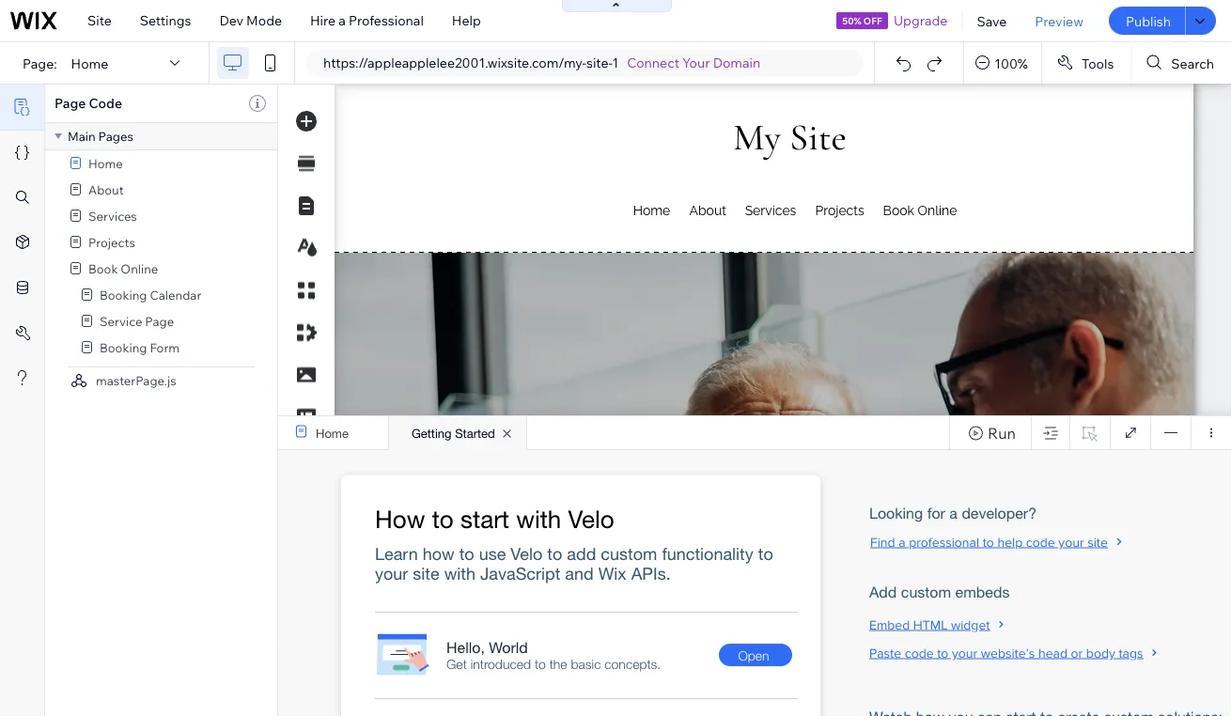Task type: locate. For each thing, give the bounding box(es) containing it.
preview button
[[1021, 0, 1098, 41]]

booking down service
[[100, 340, 147, 355]]

save
[[977, 12, 1007, 29]]

quick
[[384, 276, 421, 293]]

booking down the book online
[[100, 287, 147, 303]]

dev
[[219, 12, 243, 29]]

hire
[[310, 12, 336, 29]]

search
[[1172, 55, 1215, 71]]

section:
[[1134, 232, 1184, 249]]

online
[[121, 261, 158, 276]]

mode
[[246, 12, 282, 29]]

masterpage.js
[[96, 373, 176, 388]]

main pages
[[68, 128, 133, 144]]

page
[[55, 95, 86, 111], [145, 314, 174, 329]]

100% button
[[965, 42, 1041, 84]]

page code
[[55, 95, 122, 111]]

booking for booking form
[[100, 340, 147, 355]]

0 vertical spatial booking
[[100, 287, 147, 303]]

quick edit
[[384, 276, 448, 293]]

1 booking from the top
[[100, 287, 147, 303]]

domain
[[713, 55, 761, 71]]

pages
[[98, 128, 133, 144]]

services
[[88, 208, 137, 224]]

1
[[612, 55, 619, 71]]

0 vertical spatial page
[[55, 95, 86, 111]]

page up form
[[145, 314, 174, 329]]

booking form
[[100, 340, 180, 355]]

50% off
[[842, 15, 882, 26]]

code
[[89, 95, 122, 111]]

publish
[[1126, 12, 1171, 29]]

service page
[[100, 314, 174, 329]]

booking
[[100, 287, 147, 303], [100, 340, 147, 355]]

0 horizontal spatial page
[[55, 95, 86, 111]]

run button
[[950, 416, 1031, 449]]

site
[[87, 12, 112, 29]]

service
[[100, 314, 142, 329]]

home
[[71, 55, 108, 71], [88, 156, 123, 171], [316, 426, 349, 441]]

page up the main
[[55, 95, 86, 111]]

100%
[[995, 55, 1028, 71]]

2 booking from the top
[[100, 340, 147, 355]]

hire a professional
[[310, 12, 424, 29]]

book
[[88, 261, 118, 276]]

add
[[766, 244, 791, 261]]

connect
[[627, 55, 680, 71]]

edit
[[423, 276, 448, 293]]

1 horizontal spatial page
[[145, 314, 174, 329]]

booking for booking calendar
[[100, 287, 147, 303]]

add section button
[[732, 239, 859, 267]]

1 vertical spatial booking
[[100, 340, 147, 355]]

site-
[[587, 55, 612, 71]]



Task type: vqa. For each thing, say whether or not it's contained in the screenshot.
blog
no



Task type: describe. For each thing, give the bounding box(es) containing it.
publish button
[[1109, 7, 1185, 35]]

1 vertical spatial page
[[145, 314, 174, 329]]

search button
[[1132, 42, 1232, 84]]

tools
[[1082, 55, 1114, 71]]

https://appleapplelee2001.wixsite.com/my-
[[323, 55, 587, 71]]

https://appleapplelee2001.wixsite.com/my-site-1 connect your domain
[[323, 55, 761, 71]]

help
[[452, 12, 481, 29]]

welcom
[[1187, 232, 1232, 249]]

a
[[339, 12, 346, 29]]

0 vertical spatial home
[[71, 55, 108, 71]]

#section6
[[1050, 239, 1111, 252]]

professional
[[349, 12, 424, 29]]

save button
[[963, 0, 1021, 41]]

1 vertical spatial home
[[88, 156, 123, 171]]

calendar
[[150, 287, 201, 303]]

section
[[794, 244, 842, 261]]

getting
[[412, 426, 452, 441]]

off
[[864, 15, 882, 26]]

form
[[150, 340, 180, 355]]

run
[[988, 424, 1016, 442]]

settings
[[140, 12, 191, 29]]

2 vertical spatial home
[[316, 426, 349, 441]]

upgrade
[[894, 12, 948, 29]]

getting started
[[412, 426, 495, 441]]

projects
[[88, 235, 135, 250]]

50%
[[842, 15, 862, 26]]

about
[[88, 182, 124, 197]]

add section
[[766, 244, 842, 261]]

dev mode
[[219, 12, 282, 29]]

booking calendar
[[100, 287, 201, 303]]

started
[[455, 426, 495, 441]]

main
[[68, 128, 96, 144]]

book online
[[88, 261, 158, 276]]

tools button
[[1042, 42, 1131, 84]]

preview
[[1035, 12, 1084, 29]]

section: welcom
[[1134, 232, 1232, 249]]

your
[[683, 55, 710, 71]]



